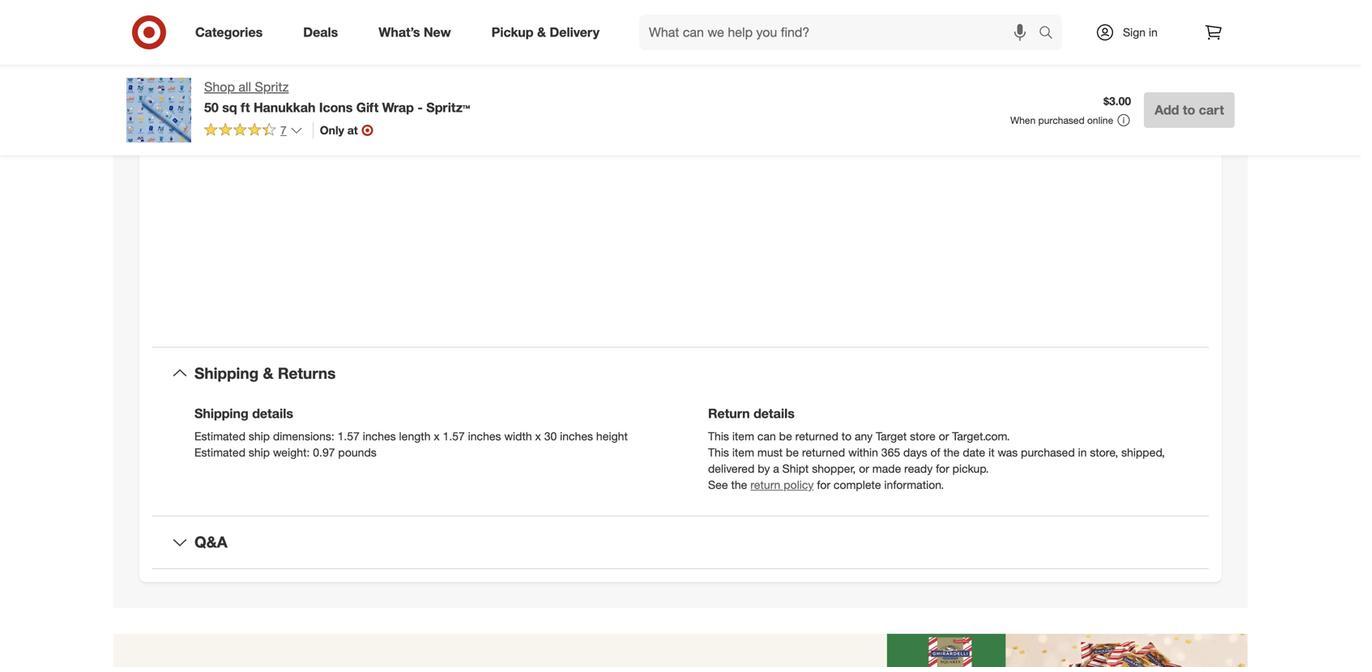 Task type: locate. For each thing, give the bounding box(es) containing it.
details for return
[[754, 406, 795, 422]]

1 vertical spatial estimated
[[194, 446, 246, 460]]

add to cart button
[[1144, 92, 1235, 128]]

sign in link
[[1082, 15, 1183, 50]]

1.57
[[338, 430, 360, 444], [443, 430, 465, 444]]

shipt
[[783, 462, 809, 476]]

shipping
[[194, 364, 259, 383], [194, 406, 249, 422]]

1 horizontal spatial &
[[537, 24, 546, 40]]

for down of
[[936, 462, 950, 476]]

by
[[758, 462, 770, 476]]

0 horizontal spatial to
[[842, 430, 852, 444]]

2 estimated from the top
[[194, 446, 246, 460]]

was
[[998, 446, 1018, 460]]

ready
[[904, 462, 933, 476]]

shipping inside shipping details estimated ship dimensions: 1.57 inches length x 1.57 inches width x 30 inches height estimated ship weight: 0.97 pounds
[[194, 406, 249, 422]]

1 vertical spatial item
[[732, 446, 754, 460]]

& right pickup
[[537, 24, 546, 40]]

length
[[399, 430, 431, 444]]

any
[[855, 430, 873, 444]]

in inside return details this item can be returned to any target store or target.com. this item must be returned within 365 days of the date it was purchased in store, shipped, delivered by a shipt shopper, or made ready for pickup. see the return policy for complete information.
[[1078, 446, 1087, 460]]

pickup & delivery
[[492, 24, 600, 40]]

return
[[708, 406, 750, 422]]

shipping for shipping & returns
[[194, 364, 259, 383]]

target.com.
[[952, 430, 1010, 444]]

1 horizontal spatial 1.57
[[443, 430, 465, 444]]

be up shipt
[[786, 446, 799, 460]]

dimensions:
[[273, 430, 334, 444]]

to
[[1183, 102, 1196, 118], [842, 430, 852, 444]]

x left '30'
[[535, 430, 541, 444]]

what's
[[379, 24, 420, 40]]

inches left width
[[468, 430, 501, 444]]

inches up pounds
[[363, 430, 396, 444]]

0 vertical spatial shipping
[[194, 364, 259, 383]]

purchased right was
[[1021, 446, 1075, 460]]

inches
[[363, 430, 396, 444], [468, 430, 501, 444], [560, 430, 593, 444]]

details up dimensions:
[[252, 406, 293, 422]]

at
[[347, 123, 358, 137]]

to left any at the right
[[842, 430, 852, 444]]

& inside shipping & returns dropdown button
[[263, 364, 274, 383]]

2 details from the left
[[754, 406, 795, 422]]

the right of
[[944, 446, 960, 460]]

shipping inside dropdown button
[[194, 364, 259, 383]]

0 horizontal spatial x
[[434, 430, 440, 444]]

0 vertical spatial item
[[732, 430, 754, 444]]

purchased inside return details this item can be returned to any target store or target.com. this item must be returned within 365 days of the date it was purchased in store, shipped, delivered by a shipt shopper, or made ready for pickup. see the return policy for complete information.
[[1021, 446, 1075, 460]]

1 horizontal spatial or
[[939, 430, 949, 444]]

0 horizontal spatial details
[[252, 406, 293, 422]]

all
[[239, 79, 251, 95]]

inches right '30'
[[560, 430, 593, 444]]

details
[[252, 406, 293, 422], [754, 406, 795, 422]]

0 horizontal spatial in
[[1078, 446, 1087, 460]]

1 shipping from the top
[[194, 364, 259, 383]]

the down the delivered
[[731, 478, 747, 492]]

or up of
[[939, 430, 949, 444]]

days
[[904, 446, 928, 460]]

1 horizontal spatial in
[[1149, 25, 1158, 39]]

shipping down shipping & returns
[[194, 406, 249, 422]]

1 vertical spatial the
[[731, 478, 747, 492]]

& inside pickup & delivery link
[[537, 24, 546, 40]]

item up the delivered
[[732, 446, 754, 460]]

policy
[[784, 478, 814, 492]]

0 vertical spatial estimated
[[194, 430, 246, 444]]

1 vertical spatial this
[[708, 446, 729, 460]]

1 1.57 from the left
[[338, 430, 360, 444]]

1 vertical spatial in
[[1078, 446, 1087, 460]]

1 x from the left
[[434, 430, 440, 444]]

0 horizontal spatial for
[[817, 478, 831, 492]]

1 vertical spatial returned
[[802, 446, 845, 460]]

details inside return details this item can be returned to any target store or target.com. this item must be returned within 365 days of the date it was purchased in store, shipped, delivered by a shipt shopper, or made ready for pickup. see the return policy for complete information.
[[754, 406, 795, 422]]

&
[[537, 24, 546, 40], [263, 364, 274, 383]]

1 vertical spatial &
[[263, 364, 274, 383]]

1.57 right length
[[443, 430, 465, 444]]

estimated left weight:
[[194, 446, 246, 460]]

1 horizontal spatial x
[[535, 430, 541, 444]]

shop all spritz 50 sq ft hanukkah icons gift wrap - spritz™
[[204, 79, 470, 115]]

the
[[944, 446, 960, 460], [731, 478, 747, 492]]

1 vertical spatial to
[[842, 430, 852, 444]]

2 shipping from the top
[[194, 406, 249, 422]]

item
[[732, 430, 754, 444], [732, 446, 754, 460]]

for down shopper,
[[817, 478, 831, 492]]

within
[[849, 446, 878, 460]]

1 ship from the top
[[249, 430, 270, 444]]

2 ship from the top
[[249, 446, 270, 460]]

0 horizontal spatial the
[[731, 478, 747, 492]]

0 vertical spatial &
[[537, 24, 546, 40]]

ship
[[249, 430, 270, 444], [249, 446, 270, 460]]

0 vertical spatial this
[[708, 430, 729, 444]]

1 horizontal spatial details
[[754, 406, 795, 422]]

when purchased online
[[1011, 114, 1114, 126]]

shipping & returns button
[[152, 348, 1209, 400]]

2 horizontal spatial inches
[[560, 430, 593, 444]]

what's new
[[379, 24, 451, 40]]

ship left weight:
[[249, 446, 270, 460]]

for
[[936, 462, 950, 476], [817, 478, 831, 492]]

item left can
[[732, 430, 754, 444]]

1 horizontal spatial to
[[1183, 102, 1196, 118]]

to right add
[[1183, 102, 1196, 118]]

only at
[[320, 123, 358, 137]]

of
[[931, 446, 941, 460]]

1 vertical spatial or
[[859, 462, 869, 476]]

new
[[424, 24, 451, 40]]

gift
[[356, 100, 379, 115]]

this up the delivered
[[708, 446, 729, 460]]

be right can
[[779, 430, 792, 444]]

returned
[[796, 430, 839, 444], [802, 446, 845, 460]]

date
[[963, 446, 986, 460]]

x
[[434, 430, 440, 444], [535, 430, 541, 444]]

x right length
[[434, 430, 440, 444]]

0 vertical spatial ship
[[249, 430, 270, 444]]

1 this from the top
[[708, 430, 729, 444]]

0 vertical spatial in
[[1149, 25, 1158, 39]]

only
[[320, 123, 344, 137]]

this down the return
[[708, 430, 729, 444]]

& for shipping
[[263, 364, 274, 383]]

0 horizontal spatial &
[[263, 364, 274, 383]]

1.57 up pounds
[[338, 430, 360, 444]]

1 details from the left
[[252, 406, 293, 422]]

in left store,
[[1078, 446, 1087, 460]]

this
[[708, 430, 729, 444], [708, 446, 729, 460]]

1 vertical spatial shipping
[[194, 406, 249, 422]]

shipping left returns
[[194, 364, 259, 383]]

must
[[758, 446, 783, 460]]

2 this from the top
[[708, 446, 729, 460]]

returns
[[278, 364, 336, 383]]

or down within
[[859, 462, 869, 476]]

0 horizontal spatial inches
[[363, 430, 396, 444]]

in right sign in the right top of the page
[[1149, 25, 1158, 39]]

2 1.57 from the left
[[443, 430, 465, 444]]

0 vertical spatial purchased
[[1039, 114, 1085, 126]]

delivered
[[708, 462, 755, 476]]

purchased right when
[[1039, 114, 1085, 126]]

estimated down shipping & returns
[[194, 430, 246, 444]]

shipping details estimated ship dimensions: 1.57 inches length x 1.57 inches width x 30 inches height estimated ship weight: 0.97 pounds
[[194, 406, 628, 460]]

0 vertical spatial to
[[1183, 102, 1196, 118]]

1 vertical spatial purchased
[[1021, 446, 1075, 460]]

0 horizontal spatial 1.57
[[338, 430, 360, 444]]

add to cart
[[1155, 102, 1224, 118]]

be
[[779, 430, 792, 444], [786, 446, 799, 460]]

0 vertical spatial for
[[936, 462, 950, 476]]

& left returns
[[263, 364, 274, 383]]

1 horizontal spatial the
[[944, 446, 960, 460]]

1 vertical spatial be
[[786, 446, 799, 460]]

details inside shipping details estimated ship dimensions: 1.57 inches length x 1.57 inches width x 30 inches height estimated ship weight: 0.97 pounds
[[252, 406, 293, 422]]

shopper,
[[812, 462, 856, 476]]

1 horizontal spatial inches
[[468, 430, 501, 444]]

to inside return details this item can be returned to any target store or target.com. this item must be returned within 365 days of the date it was purchased in store, shipped, delivered by a shipt shopper, or made ready for pickup. see the return policy for complete information.
[[842, 430, 852, 444]]

details up can
[[754, 406, 795, 422]]

to inside 'button'
[[1183, 102, 1196, 118]]

q&a
[[194, 533, 228, 552]]

or
[[939, 430, 949, 444], [859, 462, 869, 476]]

see
[[708, 478, 728, 492]]

1 vertical spatial ship
[[249, 446, 270, 460]]

cart
[[1199, 102, 1224, 118]]

ship left dimensions:
[[249, 430, 270, 444]]

3 inches from the left
[[560, 430, 593, 444]]



Task type: describe. For each thing, give the bounding box(es) containing it.
0 vertical spatial the
[[944, 446, 960, 460]]

spritz
[[255, 79, 289, 95]]

pickup & delivery link
[[478, 15, 620, 50]]

$3.00
[[1104, 94, 1131, 108]]

target
[[876, 430, 907, 444]]

search button
[[1032, 15, 1071, 53]]

1 horizontal spatial for
[[936, 462, 950, 476]]

q&a button
[[152, 517, 1209, 569]]

image of 50 sq ft hanukkah icons gift wrap - spritz™ image
[[126, 78, 191, 143]]

it
[[989, 446, 995, 460]]

when
[[1011, 114, 1036, 126]]

7 link
[[204, 122, 303, 141]]

-
[[418, 100, 423, 115]]

sq
[[222, 100, 237, 115]]

hanukkah
[[254, 100, 316, 115]]

advertisement region
[[113, 634, 1248, 668]]

sign
[[1123, 25, 1146, 39]]

shop
[[204, 79, 235, 95]]

categories link
[[182, 15, 283, 50]]

0 vertical spatial or
[[939, 430, 949, 444]]

50
[[204, 100, 219, 115]]

width
[[504, 430, 532, 444]]

wrap
[[382, 100, 414, 115]]

shipped,
[[1122, 446, 1165, 460]]

information.
[[884, 478, 944, 492]]

shipping & returns
[[194, 364, 336, 383]]

pounds
[[338, 446, 377, 460]]

sign in
[[1123, 25, 1158, 39]]

What can we help you find? suggestions appear below search field
[[639, 15, 1043, 50]]

a
[[773, 462, 779, 476]]

categories
[[195, 24, 263, 40]]

ft
[[241, 100, 250, 115]]

complete
[[834, 478, 881, 492]]

shipping for shipping details estimated ship dimensions: 1.57 inches length x 1.57 inches width x 30 inches height estimated ship weight: 0.97 pounds
[[194, 406, 249, 422]]

7
[[280, 123, 287, 137]]

return
[[751, 478, 781, 492]]

pickup.
[[953, 462, 989, 476]]

365
[[882, 446, 900, 460]]

icons
[[319, 100, 353, 115]]

2 inches from the left
[[468, 430, 501, 444]]

weight:
[[273, 446, 310, 460]]

2 item from the top
[[732, 446, 754, 460]]

deals link
[[289, 15, 358, 50]]

store,
[[1090, 446, 1119, 460]]

30
[[544, 430, 557, 444]]

0 vertical spatial be
[[779, 430, 792, 444]]

1 vertical spatial for
[[817, 478, 831, 492]]

1 item from the top
[[732, 430, 754, 444]]

pickup
[[492, 24, 534, 40]]

can
[[758, 430, 776, 444]]

deals
[[303, 24, 338, 40]]

spritz™
[[426, 100, 470, 115]]

return policy link
[[751, 478, 814, 492]]

delivery
[[550, 24, 600, 40]]

2 x from the left
[[535, 430, 541, 444]]

add
[[1155, 102, 1180, 118]]

1 inches from the left
[[363, 430, 396, 444]]

made
[[873, 462, 901, 476]]

1 estimated from the top
[[194, 430, 246, 444]]

details for shipping
[[252, 406, 293, 422]]

0 vertical spatial returned
[[796, 430, 839, 444]]

online
[[1088, 114, 1114, 126]]

0.97
[[313, 446, 335, 460]]

store
[[910, 430, 936, 444]]

& for pickup
[[537, 24, 546, 40]]

0 horizontal spatial or
[[859, 462, 869, 476]]

what's new link
[[365, 15, 471, 50]]

return details this item can be returned to any target store or target.com. this item must be returned within 365 days of the date it was purchased in store, shipped, delivered by a shipt shopper, or made ready for pickup. see the return policy for complete information.
[[708, 406, 1165, 492]]

search
[[1032, 26, 1071, 42]]

height
[[596, 430, 628, 444]]



Task type: vqa. For each thing, say whether or not it's contained in the screenshot.
upc
no



